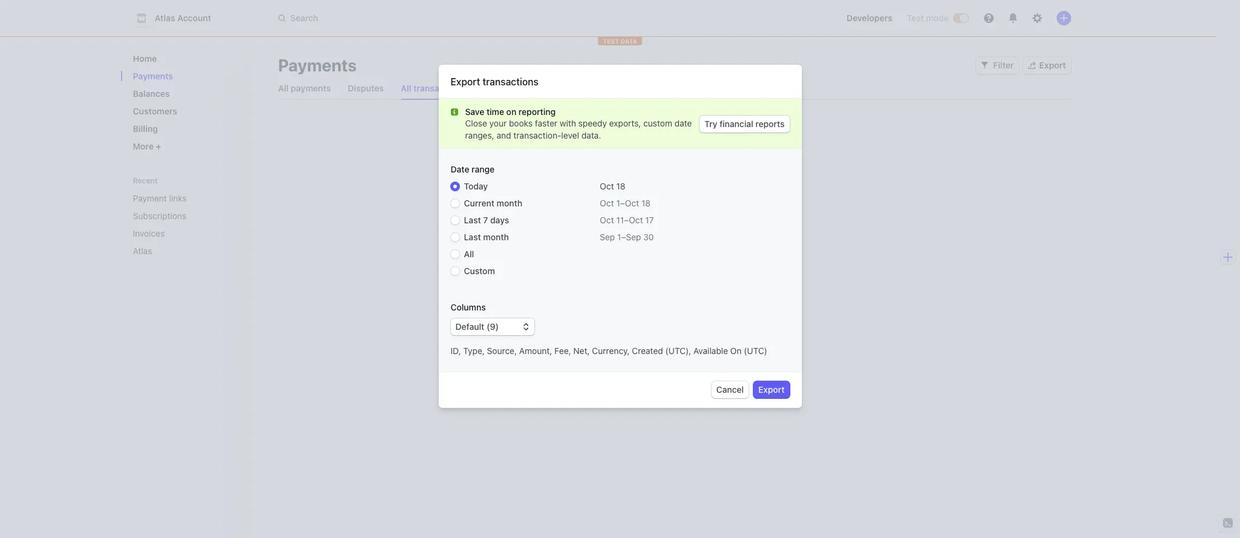 Task type: describe. For each thing, give the bounding box(es) containing it.
id,
[[451, 346, 461, 356]]

currency,
[[592, 346, 630, 356]]

amount,
[[519, 346, 552, 356]]

month for current month
[[497, 198, 522, 208]]

invoices
[[133, 228, 165, 238]]

transactions for export transactions
[[483, 76, 539, 87]]

custom
[[643, 118, 672, 129]]

speedy
[[578, 118, 607, 129]]

2 horizontal spatial all
[[464, 249, 474, 259]]

date
[[451, 164, 469, 175]]

your
[[490, 118, 507, 129]]

1 horizontal spatial export
[[758, 385, 785, 395]]

search
[[290, 13, 318, 23]]

customers
[[133, 106, 177, 116]]

reporting
[[519, 107, 556, 117]]

all transactions link
[[396, 80, 469, 97]]

1 horizontal spatial export button
[[1024, 57, 1071, 74]]

1 for oct 1
[[616, 198, 620, 208]]

filter
[[994, 60, 1014, 70]]

try financial reports link
[[700, 116, 790, 133]]

all for all transactions
[[401, 83, 411, 93]]

last for last 7 days
[[464, 215, 481, 225]]

disputes link
[[343, 80, 389, 97]]

oct for 11
[[600, 215, 614, 225]]

billing link
[[128, 119, 244, 139]]

columns
[[451, 302, 486, 313]]

exports,
[[609, 118, 641, 129]]

and
[[497, 130, 511, 141]]

2 horizontal spatial export
[[1039, 60, 1066, 70]]

oct 11 – oct 17
[[600, 215, 654, 225]]

cancel
[[716, 385, 744, 395]]

cancel button
[[712, 382, 749, 399]]

payment
[[133, 193, 167, 203]]

balances
[[133, 88, 170, 99]]

developers link
[[842, 8, 897, 28]]

home link
[[128, 48, 244, 68]]

core navigation links element
[[128, 48, 244, 156]]

fee,
[[554, 346, 571, 356]]

payments link
[[128, 66, 244, 86]]

days
[[490, 215, 509, 225]]

customers link
[[128, 101, 244, 121]]

data
[[621, 38, 637, 45]]

(utc),
[[665, 346, 691, 356]]

current
[[464, 198, 495, 208]]

balances link
[[128, 84, 244, 104]]

11
[[616, 215, 624, 225]]

reports
[[756, 119, 785, 129]]

payment links
[[133, 193, 187, 203]]

test mode
[[907, 13, 949, 23]]

data.
[[582, 130, 601, 141]]

try financial reports
[[705, 119, 785, 129]]

0 vertical spatial 18
[[616, 181, 626, 191]]

net,
[[573, 346, 590, 356]]

17
[[645, 215, 654, 225]]

disputes
[[348, 83, 384, 93]]

close
[[465, 118, 487, 129]]

tab list containing all payments
[[273, 77, 1071, 100]]

developers
[[847, 13, 893, 23]]

all payments
[[278, 83, 331, 93]]

custom
[[464, 266, 495, 276]]

save time on reporting close your books faster with speedy exports, custom date ranges, and transaction-level data.
[[465, 107, 692, 141]]

payment links link
[[128, 188, 227, 208]]

created
[[632, 346, 663, 356]]

test
[[603, 38, 619, 45]]

recent navigation links element
[[121, 176, 254, 261]]

oct up oct 11 – oct 17
[[625, 198, 639, 208]]

payments inside core navigation links element
[[133, 71, 173, 81]]

all payments link
[[273, 80, 336, 97]]

all for all payments
[[278, 83, 289, 93]]

atlas account
[[155, 13, 211, 23]]

time
[[487, 107, 504, 117]]

range
[[472, 164, 495, 175]]

date
[[675, 118, 692, 129]]



Task type: locate. For each thing, give the bounding box(es) containing it.
current month
[[464, 198, 522, 208]]

oct up oct 1 – oct 18
[[600, 181, 614, 191]]

last left the 7
[[464, 215, 481, 225]]

last down last 7 days
[[464, 232, 481, 242]]

1 vertical spatial last
[[464, 232, 481, 242]]

oct for 1
[[600, 198, 614, 208]]

atlas down invoices
[[133, 246, 152, 256]]

atlas account button
[[133, 10, 223, 27]]

atlas inside the recent 'element'
[[133, 246, 152, 256]]

atlas for atlas account
[[155, 13, 175, 23]]

subscriptions link
[[128, 206, 227, 226]]

export right cancel
[[758, 385, 785, 395]]

– for oct 18
[[620, 198, 625, 208]]

export
[[1039, 60, 1066, 70], [451, 76, 480, 87], [758, 385, 785, 395]]

1 for sep 1
[[617, 232, 621, 242]]

1 horizontal spatial payments
[[278, 55, 357, 75]]

Search search field
[[271, 7, 612, 29]]

all right disputes
[[401, 83, 411, 93]]

all inside 'link'
[[401, 83, 411, 93]]

2 sep from the left
[[626, 232, 641, 242]]

all
[[278, 83, 289, 93], [401, 83, 411, 93], [464, 249, 474, 259]]

on
[[730, 346, 742, 356]]

1 last from the top
[[464, 215, 481, 225]]

1 horizontal spatial atlas
[[155, 13, 175, 23]]

svg image left filter
[[981, 62, 989, 69]]

export transactions
[[451, 76, 539, 87]]

sep left 30
[[626, 232, 641, 242]]

svg image
[[981, 62, 989, 69], [451, 109, 458, 116]]

month for last month
[[483, 232, 509, 242]]

with
[[560, 118, 576, 129]]

books
[[509, 118, 533, 129]]

0 horizontal spatial svg image
[[451, 109, 458, 116]]

recent element
[[121, 188, 254, 261]]

– for sep 30
[[621, 232, 626, 242]]

(utc)
[[744, 346, 767, 356]]

0 vertical spatial last
[[464, 215, 481, 225]]

– down oct 11 – oct 17
[[621, 232, 626, 242]]

oct down oct 18
[[600, 198, 614, 208]]

oct
[[600, 181, 614, 191], [600, 198, 614, 208], [625, 198, 639, 208], [600, 215, 614, 225], [629, 215, 643, 225]]

1 vertical spatial export button
[[754, 382, 790, 399]]

0 vertical spatial –
[[620, 198, 625, 208]]

atlas link
[[128, 241, 227, 261]]

– up sep 1 – sep 30 in the top of the page
[[624, 215, 629, 225]]

0 vertical spatial month
[[497, 198, 522, 208]]

ranges,
[[465, 130, 494, 141]]

atlas inside button
[[155, 13, 175, 23]]

1
[[616, 198, 620, 208], [617, 232, 621, 242]]

30
[[643, 232, 654, 242]]

1 vertical spatial –
[[624, 215, 629, 225]]

last month
[[464, 232, 509, 242]]

1 sep from the left
[[600, 232, 615, 242]]

sep down oct 11 – oct 17
[[600, 232, 615, 242]]

0 horizontal spatial atlas
[[133, 246, 152, 256]]

today
[[464, 181, 488, 191]]

7
[[483, 215, 488, 225]]

–
[[620, 198, 625, 208], [624, 215, 629, 225], [621, 232, 626, 242]]

0 horizontal spatial export
[[451, 76, 480, 87]]

1 horizontal spatial sep
[[626, 232, 641, 242]]

try
[[705, 119, 718, 129]]

oct left 17
[[629, 215, 643, 225]]

export up 'save' at left
[[451, 76, 480, 87]]

0 horizontal spatial all
[[278, 83, 289, 93]]

0 vertical spatial atlas
[[155, 13, 175, 23]]

– for oct 17
[[624, 215, 629, 225]]

filter button
[[977, 57, 1019, 74]]

1 horizontal spatial all
[[401, 83, 411, 93]]

export button right filter
[[1024, 57, 1071, 74]]

payments
[[278, 55, 357, 75], [133, 71, 173, 81]]

1 horizontal spatial 18
[[642, 198, 651, 208]]

links
[[169, 193, 187, 203]]

last
[[464, 215, 481, 225], [464, 232, 481, 242]]

month down "days"
[[483, 232, 509, 242]]

0 horizontal spatial payments
[[133, 71, 173, 81]]

2 vertical spatial export
[[758, 385, 785, 395]]

oct left the 11
[[600, 215, 614, 225]]

id, type, source, amount, fee, net, currency, created (utc), available on (utc)
[[451, 346, 767, 356]]

export button
[[1024, 57, 1071, 74], [754, 382, 790, 399]]

month up "days"
[[497, 198, 522, 208]]

month
[[497, 198, 522, 208], [483, 232, 509, 242]]

export button right cancel button
[[754, 382, 790, 399]]

0 horizontal spatial export button
[[754, 382, 790, 399]]

on
[[506, 107, 516, 117]]

1 up the 11
[[616, 198, 620, 208]]

billing
[[133, 123, 158, 134]]

oct 18
[[600, 181, 626, 191]]

transactions inside 'link'
[[413, 83, 464, 93]]

1 horizontal spatial svg image
[[981, 62, 989, 69]]

tab list
[[273, 77, 1071, 100]]

source,
[[487, 346, 517, 356]]

last 7 days
[[464, 215, 509, 225]]

save
[[465, 107, 484, 117]]

test data
[[603, 38, 637, 45]]

1 vertical spatial atlas
[[133, 246, 152, 256]]

atlas for atlas
[[133, 246, 152, 256]]

available
[[694, 346, 728, 356]]

transaction-
[[513, 130, 561, 141]]

last for last month
[[464, 232, 481, 242]]

oct 1 – oct 18
[[600, 198, 651, 208]]

all left payments
[[278, 83, 289, 93]]

date range
[[451, 164, 495, 175]]

oct for 18
[[600, 181, 614, 191]]

all transactions
[[401, 83, 464, 93]]

1 vertical spatial export
[[451, 76, 480, 87]]

2 last from the top
[[464, 232, 481, 242]]

1 down the 11
[[617, 232, 621, 242]]

recent
[[133, 176, 158, 185]]

more
[[133, 141, 156, 151]]

export right filter
[[1039, 60, 1066, 70]]

0 vertical spatial export button
[[1024, 57, 1071, 74]]

1 vertical spatial 1
[[617, 232, 621, 242]]

more button
[[128, 136, 244, 156]]

payments up payments
[[278, 55, 357, 75]]

test
[[907, 13, 924, 23]]

payments up balances
[[133, 71, 173, 81]]

2 vertical spatial –
[[621, 232, 626, 242]]

0 vertical spatial export
[[1039, 60, 1066, 70]]

transactions for all transactions
[[413, 83, 464, 93]]

svg image inside filter popup button
[[981, 62, 989, 69]]

1 vertical spatial month
[[483, 232, 509, 242]]

0 vertical spatial svg image
[[981, 62, 989, 69]]

home
[[133, 53, 157, 64]]

type,
[[463, 346, 485, 356]]

mode
[[926, 13, 949, 23]]

sep
[[600, 232, 615, 242], [626, 232, 641, 242]]

sep 1 – sep 30
[[600, 232, 654, 242]]

transactions
[[483, 76, 539, 87], [413, 83, 464, 93]]

18 up 17
[[642, 198, 651, 208]]

atlas
[[155, 13, 175, 23], [133, 246, 152, 256]]

18 up oct 1 – oct 18
[[616, 181, 626, 191]]

payments
[[291, 83, 331, 93]]

faster
[[535, 118, 558, 129]]

0 horizontal spatial transactions
[[413, 83, 464, 93]]

financial
[[720, 119, 753, 129]]

0 vertical spatial 1
[[616, 198, 620, 208]]

0 horizontal spatial 18
[[616, 181, 626, 191]]

svg image left 'save' at left
[[451, 109, 458, 116]]

1 vertical spatial svg image
[[451, 109, 458, 116]]

account
[[177, 13, 211, 23]]

– up the 11
[[620, 198, 625, 208]]

all up custom
[[464, 249, 474, 259]]

0 horizontal spatial sep
[[600, 232, 615, 242]]

invoices link
[[128, 223, 227, 243]]

1 vertical spatial 18
[[642, 198, 651, 208]]

atlas left the account
[[155, 13, 175, 23]]

subscriptions
[[133, 211, 186, 221]]

1 horizontal spatial transactions
[[483, 76, 539, 87]]

level
[[561, 130, 579, 141]]



Task type: vqa. For each thing, say whether or not it's contained in the screenshot.
New
no



